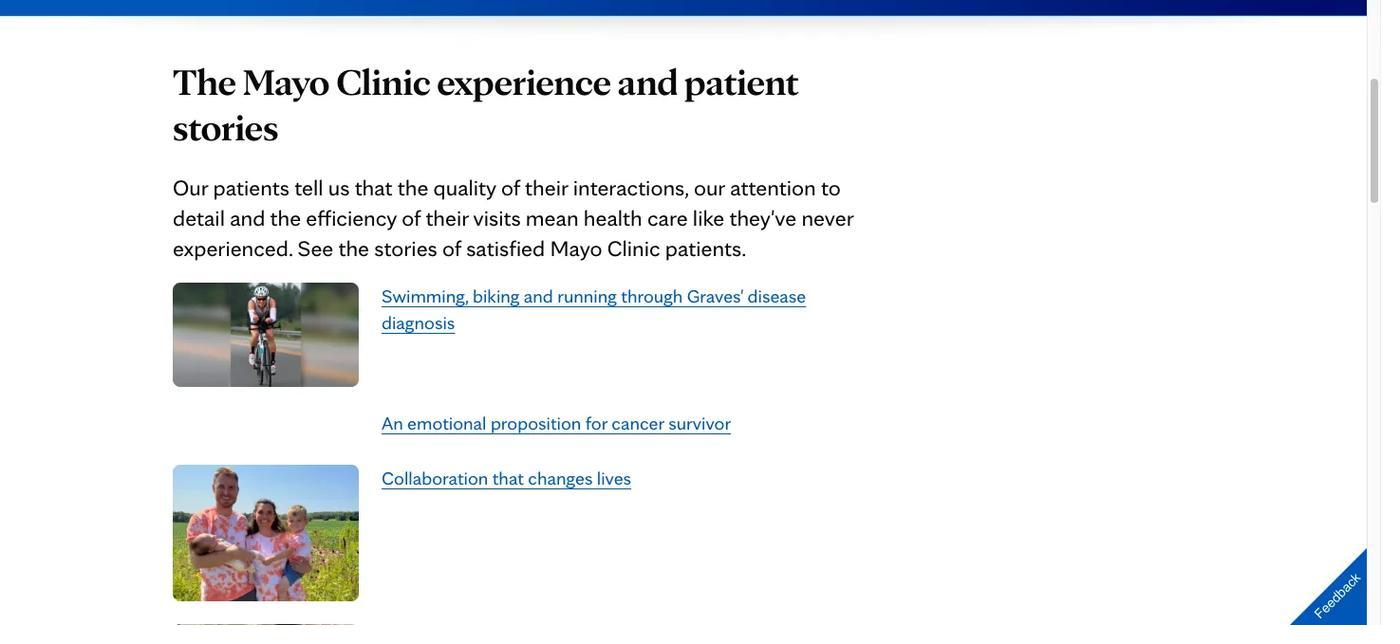 Task type: describe. For each thing, give the bounding box(es) containing it.
that inside 'our patients tell us that the quality of their interactions, our attention to detail and the efficiency of their visits mean health care like they've never experienced. see the stories of satisfied mayo clinic patients.'
[[355, 174, 393, 201]]

0 vertical spatial their
[[525, 174, 568, 201]]

like
[[693, 204, 725, 232]]

cancer
[[612, 412, 665, 435]]

our
[[694, 174, 726, 201]]

mayo inside the mayo clinic experience and patient stories
[[243, 59, 330, 104]]

swimming, biking and running through graves' disease diagnosis link
[[173, 283, 881, 388]]

they've
[[730, 204, 797, 232]]

0 vertical spatial of
[[501, 174, 520, 201]]

and inside swimming, biking and running through graves' disease diagnosis
[[524, 285, 554, 308]]

tell
[[295, 174, 323, 201]]

care
[[648, 204, 688, 232]]

swimming, biking and running through graves' disease diagnosis
[[382, 285, 807, 334]]

stories inside the mayo clinic experience and patient stories
[[173, 104, 279, 150]]

quality
[[434, 174, 496, 201]]

patient
[[685, 59, 799, 104]]

our patients tell us that the quality of their interactions, our attention to detail and the efficiency of their visits mean health care like they've never experienced. see the stories of satisfied mayo clinic patients.
[[173, 174, 854, 262]]

swimming,
[[382, 285, 469, 308]]

health
[[584, 204, 643, 232]]

feedback
[[1312, 570, 1364, 622]]

2 horizontal spatial the
[[398, 174, 429, 201]]

changes
[[528, 468, 593, 490]]

collaboration that changes lives
[[382, 468, 632, 490]]

efficiency
[[306, 204, 397, 232]]

feedback button
[[1275, 533, 1382, 626]]

0 horizontal spatial the
[[270, 204, 301, 232]]

interactions,
[[573, 174, 689, 201]]

emotional
[[408, 412, 487, 435]]

mayo inside 'our patients tell us that the quality of their interactions, our attention to detail and the efficiency of their visits mean health care like they've never experienced. see the stories of satisfied mayo clinic patients.'
[[550, 235, 603, 262]]

never
[[802, 204, 854, 232]]

the mayo clinic experience and patient stories
[[173, 59, 799, 150]]

mean
[[526, 204, 579, 232]]

to
[[821, 174, 841, 201]]

an emotional proposition for cancer survivor
[[382, 412, 731, 435]]

1 horizontal spatial of
[[443, 235, 461, 262]]



Task type: vqa. For each thing, say whether or not it's contained in the screenshot.
'to' inside the "Jacksonville, Florida Central Appointment Office 904-953-0853 8 a.m. to 5 p.m. Eastern time Monday through Friday"
no



Task type: locate. For each thing, give the bounding box(es) containing it.
1 horizontal spatial that
[[493, 468, 524, 490]]

1 vertical spatial of
[[402, 204, 421, 232]]

0 horizontal spatial stories
[[173, 104, 279, 150]]

the left quality
[[398, 174, 429, 201]]

the down efficiency
[[339, 235, 369, 262]]

of up the visits
[[501, 174, 520, 201]]

stories up the patients
[[173, 104, 279, 150]]

0 vertical spatial and
[[618, 59, 679, 104]]

diagnosis
[[382, 312, 455, 334]]

that right the us
[[355, 174, 393, 201]]

experienced.
[[173, 235, 293, 262]]

0 horizontal spatial clinic
[[336, 59, 431, 104]]

disease
[[748, 285, 807, 308]]

clinic
[[336, 59, 431, 104], [608, 235, 661, 262]]

mayo down mean
[[550, 235, 603, 262]]

0 horizontal spatial that
[[355, 174, 393, 201]]

mayo right the
[[243, 59, 330, 104]]

0 vertical spatial mayo
[[243, 59, 330, 104]]

that left "changes"
[[493, 468, 524, 490]]

0 horizontal spatial their
[[426, 204, 469, 232]]

and right the biking
[[524, 285, 554, 308]]

an
[[382, 412, 403, 435]]

us
[[328, 174, 350, 201]]

the
[[173, 59, 236, 104]]

experience
[[437, 59, 612, 104]]

1 vertical spatial stories
[[374, 235, 438, 262]]

simmons_photo_familyfeatured.jpg image
[[173, 466, 359, 602]]

0 vertical spatial that
[[355, 174, 393, 201]]

finishingstrongwithgravesdisease16x9 1024x576.jpg image
[[173, 283, 359, 388]]

satisfied
[[466, 235, 545, 262]]

0 horizontal spatial of
[[402, 204, 421, 232]]

collaboration that changes lives link
[[173, 466, 881, 602]]

of
[[501, 174, 520, 201], [402, 204, 421, 232], [443, 235, 461, 262]]

0 horizontal spatial mayo
[[243, 59, 330, 104]]

graves'
[[687, 285, 744, 308]]

1 vertical spatial clinic
[[608, 235, 661, 262]]

1 vertical spatial mayo
[[550, 235, 603, 262]]

and down the patients
[[230, 204, 265, 232]]

patients
[[213, 174, 290, 201]]

through
[[621, 285, 683, 308]]

0 vertical spatial stories
[[173, 104, 279, 150]]

stories
[[173, 104, 279, 150], [374, 235, 438, 262]]

and inside the mayo clinic experience and patient stories
[[618, 59, 679, 104]]

2 vertical spatial of
[[443, 235, 461, 262]]

clinic inside 'our patients tell us that the quality of their interactions, our attention to detail and the efficiency of their visits mean health care like they've never experienced. see the stories of satisfied mayo clinic patients.'
[[608, 235, 661, 262]]

proposition
[[491, 412, 582, 435]]

1 vertical spatial that
[[493, 468, 524, 490]]

1 vertical spatial their
[[426, 204, 469, 232]]

2 vertical spatial and
[[524, 285, 554, 308]]

1 horizontal spatial stories
[[374, 235, 438, 262]]

and
[[618, 59, 679, 104], [230, 204, 265, 232], [524, 285, 554, 308]]

biking
[[473, 285, 520, 308]]

the down tell
[[270, 204, 301, 232]]

their up mean
[[525, 174, 568, 201]]

visits
[[473, 204, 521, 232]]

an emotional proposition for cancer survivor link
[[173, 411, 881, 443]]

1 vertical spatial the
[[270, 204, 301, 232]]

their down quality
[[426, 204, 469, 232]]

collaboration
[[382, 468, 489, 490]]

and inside 'our patients tell us that the quality of their interactions, our attention to detail and the efficiency of their visits mean health care like they've never experienced. see the stories of satisfied mayo clinic patients.'
[[230, 204, 265, 232]]

survivor
[[669, 412, 731, 435]]

1 horizontal spatial the
[[339, 235, 369, 262]]

1 vertical spatial and
[[230, 204, 265, 232]]

see
[[298, 235, 334, 262]]

stories up swimming,
[[374, 235, 438, 262]]

detail
[[173, 204, 225, 232]]

of right efficiency
[[402, 204, 421, 232]]

running
[[558, 285, 617, 308]]

1 horizontal spatial and
[[524, 285, 554, 308]]

that
[[355, 174, 393, 201], [493, 468, 524, 490]]

1 horizontal spatial clinic
[[608, 235, 661, 262]]

stories inside 'our patients tell us that the quality of their interactions, our attention to detail and the efficiency of their visits mean health care like they've never experienced. see the stories of satisfied mayo clinic patients.'
[[374, 235, 438, 262]]

0 vertical spatial the
[[398, 174, 429, 201]]

the
[[398, 174, 429, 201], [270, 204, 301, 232], [339, 235, 369, 262]]

for
[[586, 412, 608, 435]]

mayo
[[243, 59, 330, 104], [550, 235, 603, 262]]

clinic inside the mayo clinic experience and patient stories
[[336, 59, 431, 104]]

2 vertical spatial the
[[339, 235, 369, 262]]

attention
[[730, 174, 816, 201]]

0 horizontal spatial and
[[230, 204, 265, 232]]

1 horizontal spatial their
[[525, 174, 568, 201]]

2 horizontal spatial and
[[618, 59, 679, 104]]

our
[[173, 174, 208, 201]]

1 horizontal spatial mayo
[[550, 235, 603, 262]]

and left patient
[[618, 59, 679, 104]]

2 horizontal spatial of
[[501, 174, 520, 201]]

0 vertical spatial clinic
[[336, 59, 431, 104]]

of left satisfied
[[443, 235, 461, 262]]

lives
[[597, 468, 632, 490]]

their
[[525, 174, 568, 201], [426, 204, 469, 232]]

patients.
[[666, 235, 747, 262]]



